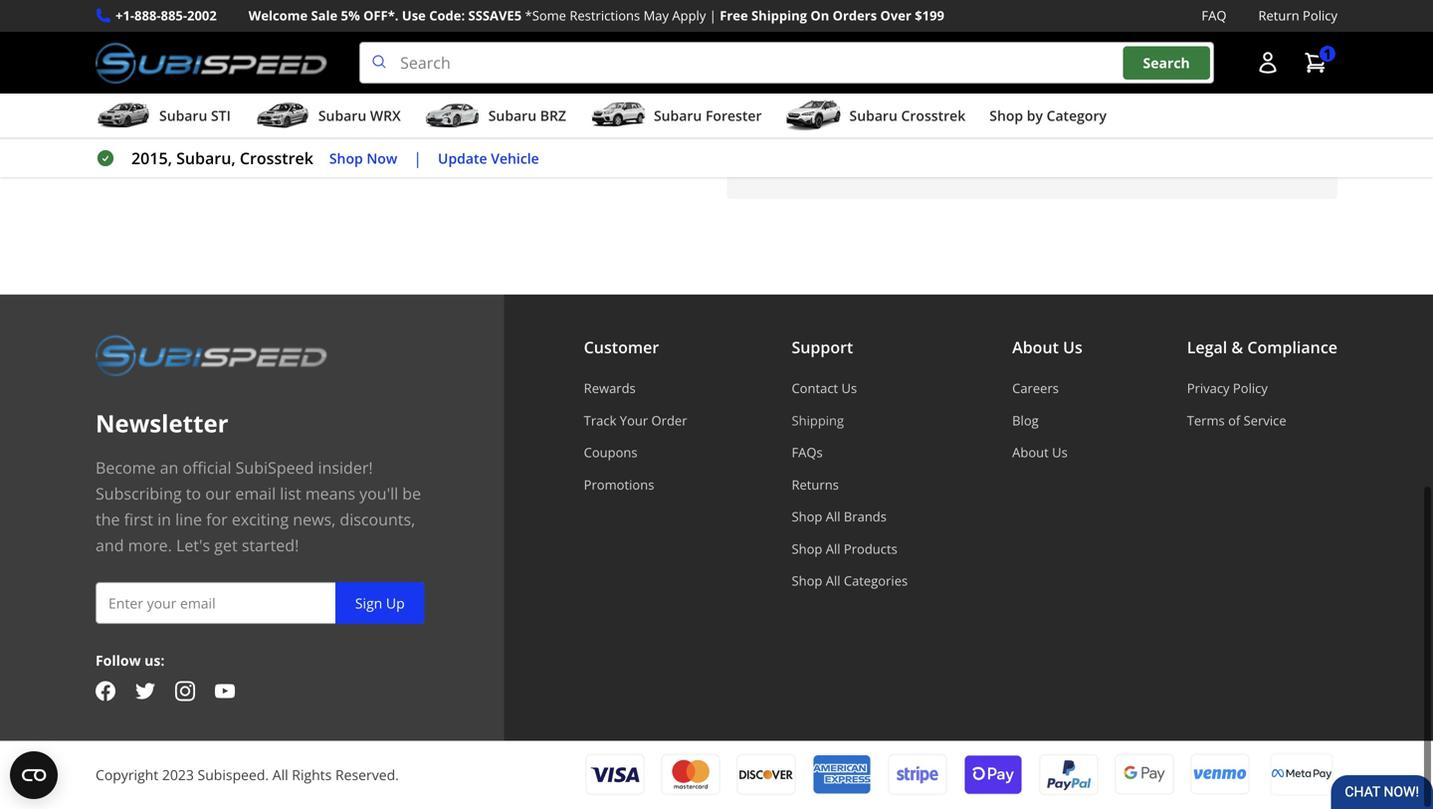 Task type: locate. For each thing, give the bounding box(es) containing it.
subaru brz
[[488, 107, 566, 126]]

|
[[709, 7, 716, 25], [413, 148, 422, 170]]

off*.
[[363, 7, 399, 25]]

twitter logo image
[[135, 682, 155, 702]]

a subaru forester thumbnail image image
[[590, 102, 646, 132]]

about down blog
[[1012, 445, 1049, 462]]

2015, subaru, crosstrek
[[131, 148, 313, 170]]

1 vertical spatial subispeed logo image
[[96, 336, 328, 377]]

a subaru crosstrek thumbnail image image
[[786, 102, 842, 132]]

subaru inside subaru brz dropdown button
[[488, 107, 537, 126]]

be
[[402, 484, 421, 505]]

policy up terms of service link
[[1233, 380, 1268, 398]]

update vehicle
[[438, 150, 539, 168]]

1 horizontal spatial |
[[709, 7, 716, 25]]

news,
[[293, 510, 336, 531]]

welcome sale 5% off*. use code: sssave5 *some restrictions may apply | free shipping on orders over $199
[[249, 7, 945, 25]]

shipping left on
[[751, 7, 807, 25]]

legal
[[1187, 338, 1227, 359]]

0 vertical spatial policy
[[1303, 7, 1338, 25]]

means
[[305, 484, 355, 505]]

forester
[[706, 107, 762, 126]]

return policy
[[1259, 7, 1338, 25]]

wrx
[[370, 107, 401, 126]]

0 vertical spatial crosstrek
[[901, 107, 966, 126]]

apply
[[672, 7, 706, 25]]

0 horizontal spatial policy
[[1233, 380, 1268, 398]]

1
[[1324, 45, 1332, 64]]

subaru left wrx
[[318, 107, 366, 126]]

free
[[720, 7, 748, 25]]

up
[[386, 595, 405, 614]]

policy
[[1303, 7, 1338, 25], [1233, 380, 1268, 398]]

subaru inside the subaru crosstrek dropdown button
[[850, 107, 898, 126]]

mastercard image
[[661, 755, 721, 797]]

+1-888-885-2002
[[115, 7, 217, 25]]

compliance
[[1247, 338, 1338, 359]]

1 vertical spatial about us
[[1012, 445, 1068, 462]]

rewards
[[584, 380, 636, 398]]

line
[[175, 510, 202, 531]]

shop for shop all categories
[[792, 573, 822, 591]]

888-
[[134, 7, 161, 25]]

0 vertical spatial |
[[709, 7, 716, 25]]

2023
[[162, 766, 194, 785]]

0 horizontal spatial |
[[413, 148, 422, 170]]

return policy link
[[1259, 6, 1338, 27]]

subaru wrx
[[318, 107, 401, 126]]

search input field
[[359, 43, 1214, 85]]

may
[[644, 7, 669, 25]]

update
[[438, 150, 487, 168]]

a subaru brz thumbnail image image
[[425, 102, 480, 132]]

2 about us from the top
[[1012, 445, 1068, 462]]

ave
[[897, 101, 924, 122]]

shop down shop all brands
[[792, 541, 822, 559]]

shop for shop all products
[[792, 541, 822, 559]]

1 subispeed logo image from the top
[[96, 43, 328, 85]]

about us link
[[1012, 445, 1083, 462]]

insider!
[[318, 458, 373, 479]]

2 about from the top
[[1012, 445, 1049, 462]]

submit button
[[591, 8, 683, 55]]

us inside visit us jb autosports 2101 hull ave des moines, ia 50317
[[871, 39, 896, 66]]

subaru for subaru brz
[[488, 107, 537, 126]]

subaru sti
[[159, 107, 231, 126]]

1 horizontal spatial policy
[[1303, 7, 1338, 25]]

about us up careers link
[[1012, 338, 1083, 359]]

2 subaru from the left
[[318, 107, 366, 126]]

0 vertical spatial about us
[[1012, 338, 1083, 359]]

shoppay image
[[963, 754, 1023, 797]]

search button
[[1123, 47, 1210, 80]]

shop by category button
[[990, 99, 1107, 138]]

an
[[160, 458, 178, 479]]

on
[[811, 7, 829, 25]]

all for categories
[[826, 573, 841, 591]]

a subaru wrx thumbnail image image
[[255, 102, 310, 132]]

of
[[1228, 412, 1240, 430]]

first
[[124, 510, 153, 531]]

faqs
[[792, 445, 823, 462]]

subaru inside subaru wrx dropdown button
[[318, 107, 366, 126]]

subaru left brz
[[488, 107, 537, 126]]

started!
[[242, 536, 299, 557]]

the
[[96, 510, 120, 531]]

0 horizontal spatial crosstrek
[[240, 148, 313, 170]]

coupons
[[584, 445, 638, 462]]

subaru for subaru sti
[[159, 107, 207, 126]]

shop left the now
[[329, 150, 363, 168]]

subaru inside subaru sti dropdown button
[[159, 107, 207, 126]]

| left 'free'
[[709, 7, 716, 25]]

us
[[871, 39, 896, 66], [1063, 338, 1083, 359], [842, 380, 857, 398], [1052, 445, 1068, 462]]

subispeed logo image down the 2002
[[96, 43, 328, 85]]

about us
[[1012, 338, 1083, 359], [1012, 445, 1068, 462]]

hull
[[863, 101, 893, 122]]

for
[[206, 510, 228, 531]]

1 subaru from the left
[[159, 107, 207, 126]]

us up 'autosports'
[[871, 39, 896, 66]]

1 vertical spatial |
[[413, 148, 422, 170]]

1 horizontal spatial crosstrek
[[901, 107, 966, 126]]

3 subaru from the left
[[488, 107, 537, 126]]

subaru
[[159, 107, 207, 126], [318, 107, 366, 126], [488, 107, 537, 126], [654, 107, 702, 126], [850, 107, 898, 126]]

faq link
[[1202, 6, 1227, 27]]

to
[[186, 484, 201, 505]]

all left the brands
[[826, 509, 841, 527]]

crosstrek inside dropdown button
[[901, 107, 966, 126]]

shop for shop by category
[[990, 107, 1023, 126]]

| right the now
[[413, 148, 422, 170]]

subscribing
[[96, 484, 182, 505]]

crosstrek down a subaru wrx thumbnail image
[[240, 148, 313, 170]]

shipping down "contact"
[[792, 412, 844, 430]]

1 vertical spatial shipping
[[792, 412, 844, 430]]

shop by category
[[990, 107, 1107, 126]]

returns link
[[792, 477, 908, 495]]

update vehicle button
[[438, 148, 539, 171]]

careers
[[1012, 380, 1059, 398]]

1 vertical spatial about
[[1012, 445, 1049, 462]]

2 subispeed logo image from the top
[[96, 336, 328, 377]]

all down shop all products
[[826, 573, 841, 591]]

discounts,
[[340, 510, 415, 531]]

subispeed logo image
[[96, 43, 328, 85], [96, 336, 328, 377]]

0 vertical spatial about
[[1012, 338, 1059, 359]]

about up careers
[[1012, 338, 1059, 359]]

shop all products
[[792, 541, 898, 559]]

5 subaru from the left
[[850, 107, 898, 126]]

subaru left forester
[[654, 107, 702, 126]]

2101
[[823, 101, 859, 122]]

subispeed logo image up newsletter
[[96, 336, 328, 377]]

crosstrek up ia
[[901, 107, 966, 126]]

moines,
[[855, 127, 913, 148]]

copyright
[[96, 766, 159, 785]]

4 subaru from the left
[[654, 107, 702, 126]]

all down shop all brands
[[826, 541, 841, 559]]

policy up 1
[[1303, 7, 1338, 25]]

subaru inside subaru forester dropdown button
[[654, 107, 702, 126]]

subaru forester button
[[590, 99, 762, 138]]

visit us jb autosports 2101 hull ave des moines, ia 50317
[[823, 39, 981, 148]]

subaru for subaru crosstrek
[[850, 107, 898, 126]]

all left rights
[[272, 766, 288, 785]]

0 vertical spatial subispeed logo image
[[96, 43, 328, 85]]

2015,
[[131, 148, 172, 170]]

open widget image
[[10, 751, 58, 799]]

shop down shop all products
[[792, 573, 822, 591]]

faqs link
[[792, 445, 908, 462]]

shop left by
[[990, 107, 1023, 126]]

shop inside dropdown button
[[990, 107, 1023, 126]]

coupons link
[[584, 445, 687, 462]]

1 vertical spatial policy
[[1233, 380, 1268, 398]]

2002
[[187, 7, 217, 25]]

sign up
[[355, 595, 405, 614]]

shop down the returns
[[792, 509, 822, 527]]

about us down the blog link
[[1012, 445, 1068, 462]]

subaru left sti
[[159, 107, 207, 126]]

legal & compliance
[[1187, 338, 1338, 359]]

subaru up "moines,"
[[850, 107, 898, 126]]

sign up button
[[335, 583, 425, 625]]



Task type: describe. For each thing, give the bounding box(es) containing it.
official
[[183, 458, 231, 479]]

instagram logo image
[[175, 682, 195, 702]]

search
[[1143, 54, 1190, 73]]

category
[[1047, 107, 1107, 126]]

service
[[1244, 412, 1287, 430]]

a subaru sti thumbnail image image
[[96, 102, 151, 132]]

50317
[[936, 127, 981, 148]]

careers link
[[1012, 380, 1083, 398]]

shop all products link
[[792, 541, 908, 559]]

let's
[[176, 536, 210, 557]]

us up careers link
[[1063, 338, 1083, 359]]

list
[[280, 484, 301, 505]]

reserved.
[[335, 766, 399, 785]]

youtube logo image
[[215, 682, 235, 702]]

subispeed
[[236, 458, 314, 479]]

terms of service
[[1187, 412, 1287, 430]]

ia
[[917, 127, 932, 148]]

track
[[584, 412, 617, 430]]

us down the blog link
[[1052, 445, 1068, 462]]

shop all categories link
[[792, 573, 908, 591]]

amex image
[[812, 755, 872, 797]]

subaru for subaru wrx
[[318, 107, 366, 126]]

brands
[[844, 509, 887, 527]]

&
[[1232, 338, 1243, 359]]

venmo image
[[1190, 754, 1250, 797]]

visa image
[[585, 755, 645, 797]]

button image
[[1256, 52, 1280, 76]]

googlepay image
[[1115, 754, 1174, 797]]

exciting
[[232, 510, 289, 531]]

1 about from the top
[[1012, 338, 1059, 359]]

shop all brands
[[792, 509, 887, 527]]

privacy policy
[[1187, 380, 1268, 398]]

get
[[214, 536, 238, 557]]

shop all categories
[[792, 573, 908, 591]]

us up shipping link
[[842, 380, 857, 398]]

newsletter
[[96, 408, 229, 441]]

0 vertical spatial shipping
[[751, 7, 807, 25]]

shop now
[[329, 150, 397, 168]]

vehicle
[[491, 150, 539, 168]]

shop for shop all brands
[[792, 509, 822, 527]]

*some
[[525, 7, 566, 25]]

policy for return policy
[[1303, 7, 1338, 25]]

1 button
[[1294, 44, 1338, 84]]

metapay image
[[1272, 771, 1332, 781]]

your
[[620, 412, 648, 430]]

contact
[[792, 380, 838, 398]]

brz
[[540, 107, 566, 126]]

discover image
[[737, 755, 796, 797]]

welcome
[[249, 7, 308, 25]]

facebook logo image
[[96, 682, 115, 702]]

track your order link
[[584, 412, 687, 430]]

sti
[[211, 107, 231, 126]]

+1-
[[115, 7, 134, 25]]

subaru,
[[176, 148, 236, 170]]

policy for privacy policy
[[1233, 380, 1268, 398]]

paypal image
[[1039, 754, 1099, 797]]

1 about us from the top
[[1012, 338, 1083, 359]]

subaru crosstrek button
[[786, 99, 966, 138]]

categories
[[844, 573, 908, 591]]

Enter your email text field
[[96, 583, 425, 625]]

privacy policy link
[[1187, 380, 1338, 398]]

subaru brz button
[[425, 99, 566, 138]]

subaru crosstrek
[[850, 107, 966, 126]]

jb
[[823, 75, 837, 96]]

shop now link
[[329, 148, 397, 171]]

contact us link
[[792, 380, 908, 398]]

rights
[[292, 766, 332, 785]]

use
[[402, 7, 426, 25]]

code:
[[429, 7, 465, 25]]

blog link
[[1012, 412, 1083, 430]]

subaru sti button
[[96, 99, 231, 138]]

more.
[[128, 536, 172, 557]]

order
[[651, 412, 687, 430]]

and
[[96, 536, 124, 557]]

over
[[880, 7, 912, 25]]

by
[[1027, 107, 1043, 126]]

shop for shop now
[[329, 150, 363, 168]]

all for brands
[[826, 509, 841, 527]]

885-
[[161, 7, 187, 25]]

blog
[[1012, 412, 1039, 430]]

autosports
[[841, 75, 923, 96]]

contact us
[[792, 380, 857, 398]]

become
[[96, 458, 156, 479]]

products
[[844, 541, 898, 559]]

orders
[[833, 7, 877, 25]]

our
[[205, 484, 231, 505]]

shop all brands link
[[792, 509, 908, 527]]

5%
[[341, 7, 360, 25]]

copyright 2023 subispeed. all rights reserved.
[[96, 766, 399, 785]]

sale
[[311, 7, 338, 25]]

promotions link
[[584, 477, 687, 495]]

des
[[823, 127, 851, 148]]

sssave5
[[468, 7, 522, 25]]

us:
[[144, 652, 165, 671]]

1 vertical spatial crosstrek
[[240, 148, 313, 170]]

all for products
[[826, 541, 841, 559]]

stripe image
[[888, 755, 948, 797]]

subaru for subaru forester
[[654, 107, 702, 126]]

subaru wrx button
[[255, 99, 401, 138]]

email
[[235, 484, 276, 505]]

privacy
[[1187, 380, 1230, 398]]

in
[[157, 510, 171, 531]]

now
[[367, 150, 397, 168]]



Task type: vqa. For each thing, say whether or not it's contained in the screenshot.
Lifestyle link
no



